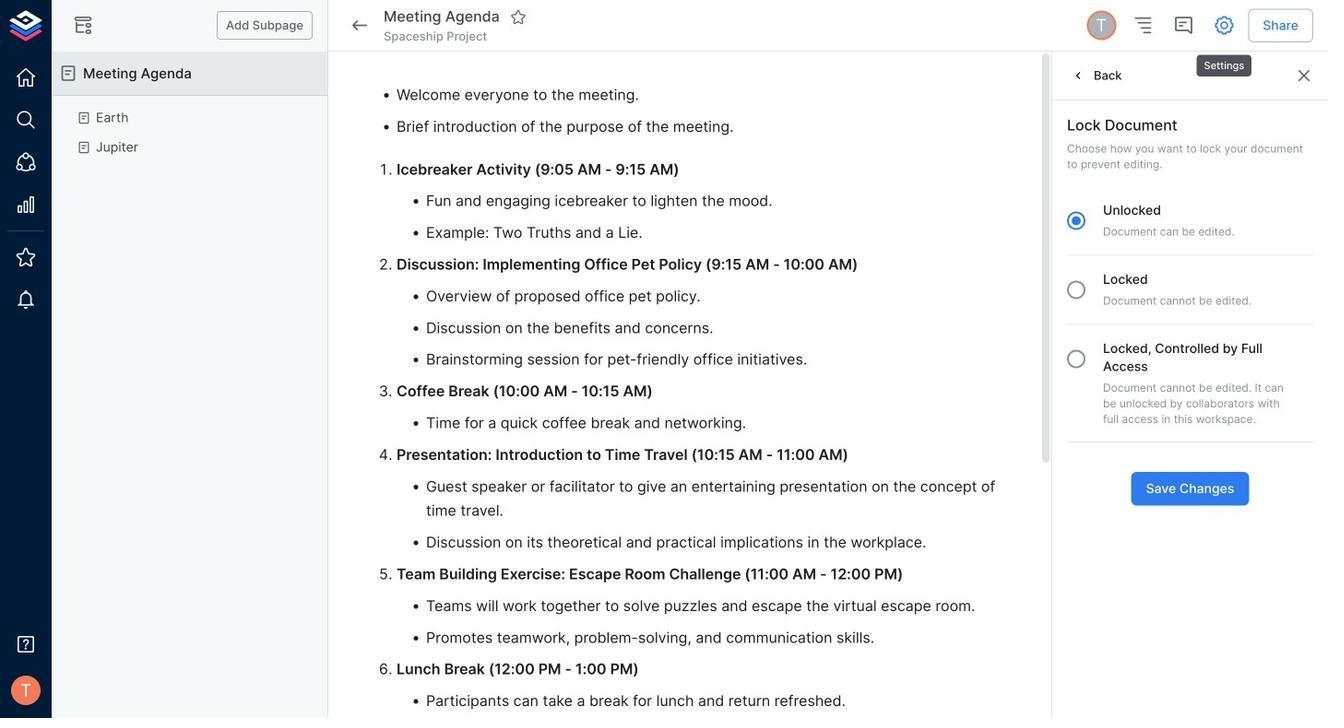 Task type: describe. For each thing, give the bounding box(es) containing it.
table of contents image
[[1132, 14, 1155, 36]]

favorite image
[[510, 9, 527, 25]]

hide wiki image
[[72, 14, 94, 36]]



Task type: vqa. For each thing, say whether or not it's contained in the screenshot.
A chart. element
no



Task type: locate. For each thing, give the bounding box(es) containing it.
comments image
[[1173, 14, 1195, 36]]

tooltip
[[1195, 42, 1254, 78]]

go back image
[[349, 14, 371, 36]]

option group
[[1057, 202, 1314, 458]]

settings image
[[1214, 14, 1236, 36]]



